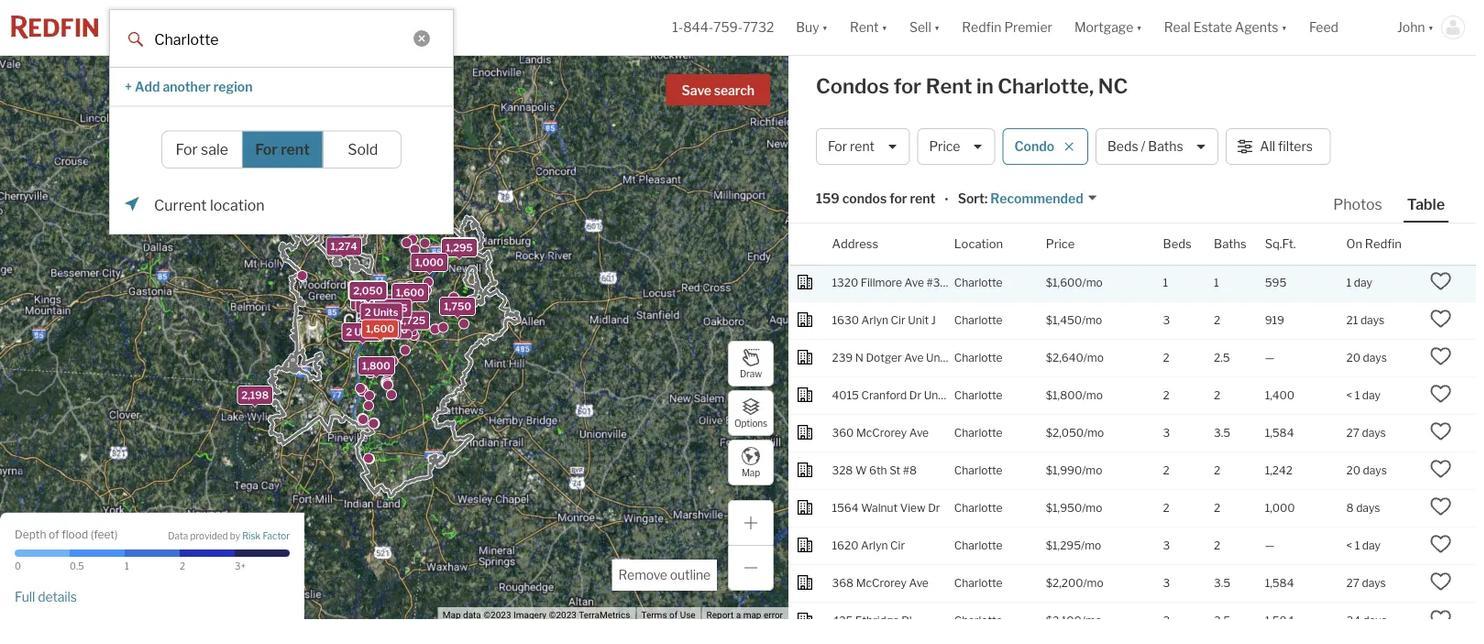 Task type: vqa. For each thing, say whether or not it's contained in the screenshot.


Task type: locate. For each thing, give the bounding box(es) containing it.
3 3 from the top
[[1163, 540, 1170, 553]]

1 vertical spatial 1,450
[[380, 324, 408, 336]]

dr
[[909, 389, 922, 403], [928, 502, 940, 515]]

john ▾
[[1397, 20, 1434, 35]]

20 days up 8 days on the bottom right of page
[[1346, 465, 1387, 478]]

1,000
[[415, 257, 444, 269], [1265, 502, 1295, 515]]

dr right cranford
[[909, 389, 922, 403]]

6 ▾ from the left
[[1428, 20, 1434, 35]]

8
[[1346, 502, 1354, 515]]

360 mccrorey ave
[[832, 427, 929, 440]]

1620
[[832, 540, 859, 553]]

0 horizontal spatial baths
[[1148, 139, 1183, 154]]

1 down 8 days on the bottom right of page
[[1355, 540, 1360, 553]]

2 favorite this home image from the top
[[1430, 383, 1452, 405]]

1 vertical spatial 27 days
[[1346, 577, 1386, 591]]

1 favorite this home image from the top
[[1430, 308, 1452, 330]]

5 ▾ from the left
[[1281, 20, 1287, 35]]

charlotte down location button
[[954, 277, 1003, 290]]

< 1 day for 1,400
[[1346, 389, 1381, 403]]

rent inside dropdown button
[[850, 20, 879, 35]]

rent left "•"
[[910, 191, 935, 207]]

0 horizontal spatial 1,450
[[380, 324, 408, 336]]

full
[[15, 589, 35, 605]]

2 27 from the top
[[1346, 577, 1360, 591]]

beds for beds / baths
[[1108, 139, 1138, 154]]

$1,295
[[1046, 540, 1081, 553]]

cir down 1564 walnut view dr
[[890, 540, 905, 553]]

1,750
[[444, 301, 471, 313]]

▾ right john
[[1428, 20, 1434, 35]]

▾ for john ▾
[[1428, 20, 1434, 35]]

option group
[[161, 130, 403, 168]]

2 mccrorey from the top
[[856, 577, 907, 591]]

< for —
[[1346, 540, 1352, 553]]

0 vertical spatial 27
[[1346, 427, 1360, 440]]

ave right dotger
[[904, 352, 924, 365]]

charlotte right view
[[954, 502, 1003, 515]]

data provided by risk factor
[[168, 531, 290, 542]]

1 vertical spatial price button
[[1046, 224, 1075, 265]]

+
[[125, 79, 132, 94]]

unit left f3
[[926, 352, 947, 365]]

1 vertical spatial 27
[[1346, 577, 1360, 591]]

0 vertical spatial 1,584
[[1265, 427, 1294, 440]]

3 for $1,450 /mo
[[1163, 314, 1170, 327]]

▾ right agents
[[1281, 20, 1287, 35]]

option group containing for sale
[[161, 130, 403, 168]]

/mo for $1,990
[[1082, 465, 1102, 478]]

20 up 8
[[1346, 465, 1361, 478]]

0
[[15, 562, 21, 573]]

f3
[[950, 352, 963, 365]]

unit left a
[[924, 389, 945, 403]]

beds for beds
[[1163, 237, 1192, 251]]

recommended
[[990, 191, 1083, 207]]

0 vertical spatial 20 days
[[1346, 352, 1387, 365]]

1,800
[[362, 360, 390, 372]]

cir left j
[[891, 314, 905, 327]]

<
[[1346, 389, 1352, 403], [1346, 540, 1352, 553]]

options button
[[728, 391, 774, 436]]

1 3 from the top
[[1163, 314, 1170, 327]]

data
[[168, 531, 188, 542]]

full details button
[[15, 589, 77, 605]]

0 vertical spatial redfin
[[962, 20, 1002, 35]]

▾ for sell ▾
[[934, 20, 940, 35]]

save search
[[682, 83, 755, 99]]

save search button
[[666, 74, 770, 105]]

0 vertical spatial 20
[[1346, 352, 1361, 365]]

price up $1,600
[[1046, 237, 1075, 251]]

For rent radio
[[243, 131, 323, 168]]

current location
[[154, 196, 265, 214]]

1 mccrorey from the top
[[856, 427, 907, 440]]

region
[[213, 79, 253, 94]]

2 horizontal spatial rent
[[910, 191, 935, 207]]

368
[[832, 577, 854, 591]]

< 1 day down 8 days on the bottom right of page
[[1346, 540, 1381, 553]]

< 1 day for —
[[1346, 540, 1381, 553]]

current
[[154, 196, 207, 214]]

for rent up condos at the top of the page
[[828, 139, 875, 154]]

0 horizontal spatial 1,000
[[415, 257, 444, 269]]

▾ right mortgage
[[1136, 20, 1142, 35]]

favorite this home image
[[1430, 270, 1452, 292], [1430, 383, 1452, 405], [1430, 421, 1452, 443], [1430, 458, 1452, 480], [1430, 496, 1452, 518], [1430, 533, 1452, 556]]

2 vertical spatial unit
[[924, 389, 945, 403]]

27 up 8
[[1346, 427, 1360, 440]]

rent left in on the top of page
[[926, 74, 972, 99]]

595
[[1265, 277, 1287, 290]]

for right condos
[[894, 74, 922, 99]]

5 favorite this home image from the top
[[1430, 496, 1452, 518]]

1 favorite this home image from the top
[[1430, 270, 1452, 292]]

2 charlotte from the top
[[954, 314, 1003, 327]]

redfin right the on
[[1365, 237, 1402, 251]]

1 horizontal spatial redfin
[[1365, 237, 1402, 251]]

2 vertical spatial day
[[1362, 540, 1381, 553]]

for for for sale radio
[[176, 141, 198, 158]]

rent
[[850, 20, 879, 35], [926, 74, 972, 99]]

charlotte left $2,200
[[954, 577, 1003, 591]]

ave left #302 at right top
[[905, 277, 924, 290]]

1,600
[[396, 287, 424, 299], [366, 323, 394, 335]]

all
[[1260, 139, 1275, 154]]

0 horizontal spatial dr
[[909, 389, 922, 403]]

for rent
[[828, 139, 875, 154], [255, 141, 310, 158]]

2 ▾ from the left
[[882, 20, 888, 35]]

charlotte right #8
[[954, 465, 1003, 478]]

for up 159
[[828, 139, 847, 154]]

1 horizontal spatial price
[[1046, 237, 1075, 251]]

price inside button
[[929, 139, 960, 154]]

$2,200 /mo
[[1046, 577, 1104, 591]]

7 charlotte from the top
[[954, 502, 1003, 515]]

favorite this home image
[[1430, 308, 1452, 330], [1430, 346, 1452, 368], [1430, 571, 1452, 593], [1430, 609, 1452, 621]]

0 vertical spatial mccrorey
[[856, 427, 907, 440]]

1,600 up the 2,895
[[396, 287, 424, 299]]

$1,450
[[1046, 314, 1082, 327]]

0 vertical spatial price
[[929, 139, 960, 154]]

/mo down $1,990 /mo
[[1082, 502, 1102, 515]]

1,000 inside the map region
[[415, 257, 444, 269]]

0 horizontal spatial beds
[[1108, 139, 1138, 154]]

3 favorite this home image from the top
[[1430, 421, 1452, 443]]

1 20 days from the top
[[1346, 352, 1387, 365]]

price button up "•"
[[917, 128, 995, 165]]

$2,640 /mo
[[1046, 352, 1104, 365]]

(
[[91, 529, 94, 542]]

$1,295 /mo
[[1046, 540, 1101, 553]]

rent up current location button
[[281, 141, 310, 158]]

27 days up 8 days on the bottom right of page
[[1346, 427, 1386, 440]]

ave down view
[[909, 577, 929, 591]]

1 20 from the top
[[1346, 352, 1361, 365]]

charlotte
[[954, 277, 1003, 290], [954, 314, 1003, 327], [954, 352, 1003, 365], [954, 389, 1003, 403], [954, 427, 1003, 440], [954, 465, 1003, 478], [954, 502, 1003, 515], [954, 540, 1003, 553], [954, 577, 1003, 591]]

rent up condos at the top of the page
[[850, 139, 875, 154]]

0 horizontal spatial rent
[[281, 141, 310, 158]]

▾ right buy in the top of the page
[[822, 20, 828, 35]]

360
[[832, 427, 854, 440]]

1,000 up 1,725 at the bottom
[[415, 257, 444, 269]]

remove
[[618, 568, 667, 584]]

baths inside button
[[1148, 139, 1183, 154]]

1 horizontal spatial rent
[[926, 74, 972, 99]]

charlotte up f3
[[954, 314, 1003, 327]]

— down 919
[[1265, 352, 1275, 365]]

mccrorey down cranford
[[856, 427, 907, 440]]

1 < from the top
[[1346, 389, 1352, 403]]

redfin
[[962, 20, 1002, 35], [1365, 237, 1402, 251]]

6 favorite this home image from the top
[[1430, 533, 1452, 556]]

1 horizontal spatial for rent
[[828, 139, 875, 154]]

27
[[1346, 427, 1360, 440], [1346, 577, 1360, 591]]

unit left j
[[908, 314, 929, 327]]

0 vertical spatial 1,600
[[396, 287, 424, 299]]

/mo up $1,450 /mo
[[1082, 277, 1103, 290]]

1 vertical spatial 1,584
[[1265, 577, 1294, 591]]

< down 8
[[1346, 540, 1352, 553]]

1,600 down the 1,990
[[366, 323, 394, 335]]

1 vertical spatial 1,000
[[1265, 502, 1295, 515]]

1 ▾ from the left
[[822, 20, 828, 35]]

0 vertical spatial baths
[[1148, 139, 1183, 154]]

1 horizontal spatial baths
[[1214, 237, 1247, 251]]

/mo for $1,800
[[1083, 389, 1103, 403]]

redfin left the premier
[[962, 20, 1002, 35]]

1 vertical spatial baths
[[1214, 237, 1247, 251]]

0 vertical spatial rent
[[850, 20, 879, 35]]

1 1,584 from the top
[[1265, 427, 1294, 440]]

2 favorite this home image from the top
[[1430, 346, 1452, 368]]

2 — from the top
[[1265, 540, 1275, 553]]

sale
[[201, 141, 228, 158]]

1,000 down 1,242
[[1265, 502, 1295, 515]]

3 ▾ from the left
[[934, 20, 940, 35]]

favorite this home image for 20 days
[[1430, 346, 1452, 368]]

0 horizontal spatial price
[[929, 139, 960, 154]]

— for 2.5
[[1265, 352, 1275, 365]]

4 ▾ from the left
[[1136, 20, 1142, 35]]

0 vertical spatial unit
[[908, 314, 929, 327]]

google image
[[5, 597, 65, 621]]

days for $1,950 /mo
[[1356, 502, 1380, 515]]

3
[[1163, 314, 1170, 327], [1163, 427, 1170, 440], [1163, 540, 1170, 553], [1163, 577, 1170, 591]]

3 favorite this home image from the top
[[1430, 571, 1452, 593]]

sell ▾ button
[[910, 0, 940, 55]]

159 condos for rent •
[[816, 191, 949, 208]]

1 vertical spatial 20
[[1346, 465, 1361, 478]]

0.5
[[70, 562, 84, 573]]

27 down 8
[[1346, 577, 1360, 591]]

1 horizontal spatial dr
[[928, 502, 940, 515]]

baths right /
[[1148, 139, 1183, 154]]

price up "•"
[[929, 139, 960, 154]]

)
[[115, 529, 118, 542]]

map
[[742, 468, 760, 479]]

arlyn right 1630
[[861, 314, 888, 327]]

0 horizontal spatial for rent
[[255, 141, 310, 158]]

ave down the 4015 cranford dr unit a charlotte
[[909, 427, 929, 440]]

20 days down 21 days
[[1346, 352, 1387, 365]]

▾ for rent ▾
[[882, 20, 888, 35]]

beds inside button
[[1108, 139, 1138, 154]]

/mo down $2,050 /mo
[[1082, 465, 1102, 478]]

rent right buy ▾ on the right top
[[850, 20, 879, 35]]

— down 1,242
[[1265, 540, 1275, 553]]

1,584
[[1265, 427, 1294, 440], [1265, 577, 1294, 591]]

charlotte up a
[[954, 352, 1003, 365]]

charlotte for 1564 walnut view dr
[[954, 502, 1003, 515]]

0 vertical spatial price button
[[917, 128, 995, 165]]

•
[[945, 192, 949, 208]]

2,640
[[384, 321, 413, 333]]

charlotte down a
[[954, 427, 1003, 440]]

1
[[1163, 277, 1168, 290], [1214, 277, 1219, 290], [1346, 277, 1352, 290], [1355, 389, 1360, 403], [1355, 540, 1360, 553], [125, 562, 129, 573]]

1 vertical spatial 20 days
[[1346, 465, 1387, 478]]

address
[[832, 237, 878, 251]]

0 vertical spatial cir
[[891, 314, 905, 327]]

21 days
[[1346, 314, 1385, 327]]

▾ for mortgage ▾
[[1136, 20, 1142, 35]]

2 3.5 from the top
[[1214, 577, 1231, 591]]

for right condos at the top of the page
[[889, 191, 907, 207]]

real estate agents ▾ link
[[1164, 0, 1287, 55]]

favorite this home image for 21 days
[[1430, 308, 1452, 330]]

1 vertical spatial day
[[1362, 389, 1381, 403]]

on redfin button
[[1346, 224, 1402, 265]]

1 vertical spatial —
[[1265, 540, 1275, 553]]

days for $1,450 /mo
[[1361, 314, 1385, 327]]

days for $2,050 /mo
[[1362, 427, 1386, 440]]

remove condo image
[[1064, 141, 1075, 152]]

rent
[[850, 139, 875, 154], [281, 141, 310, 158], [910, 191, 935, 207]]

0 vertical spatial <
[[1346, 389, 1352, 403]]

sort :
[[958, 191, 988, 207]]

6 charlotte from the top
[[954, 465, 1003, 478]]

9 charlotte from the top
[[954, 577, 1003, 591]]

/mo up $1,800 /mo
[[1083, 352, 1104, 365]]

1 horizontal spatial price button
[[1046, 224, 1075, 265]]

1 vertical spatial mccrorey
[[856, 577, 907, 591]]

4 favorite this home image from the top
[[1430, 458, 1452, 480]]

3 for $2,050 /mo
[[1163, 427, 1170, 440]]

j
[[931, 314, 936, 327]]

20 down 21
[[1346, 352, 1361, 365]]

2 3 from the top
[[1163, 427, 1170, 440]]

charlotte for 368 mccrorey ave
[[954, 577, 1003, 591]]

2 1,584 from the top
[[1265, 577, 1294, 591]]

day for 1,400
[[1362, 389, 1381, 403]]

arlyn for 1620
[[861, 540, 888, 553]]

< right 1,400
[[1346, 389, 1352, 403]]

for left sale in the left top of the page
[[176, 141, 198, 158]]

▾ left "sell"
[[882, 20, 888, 35]]

charlotte down f3
[[954, 389, 1003, 403]]

27 days down 8 days on the bottom right of page
[[1346, 577, 1386, 591]]

0 horizontal spatial rent
[[850, 20, 879, 35]]

1 vertical spatial beds
[[1163, 237, 1192, 251]]

real
[[1164, 20, 1191, 35]]

mccrorey right 368
[[856, 577, 907, 591]]

/mo up $2,640 /mo
[[1082, 314, 1102, 327]]

8 charlotte from the top
[[954, 540, 1003, 553]]

/mo for $1,295
[[1081, 540, 1101, 553]]

arlyn right 1620
[[861, 540, 888, 553]]

1 27 days from the top
[[1346, 427, 1386, 440]]

real estate agents ▾ button
[[1153, 0, 1298, 55]]

condos for rent in charlotte, nc
[[816, 74, 1128, 99]]

beds left baths button
[[1163, 237, 1192, 251]]

favorite this home image for 1,242
[[1430, 458, 1452, 480]]

days for $1,990 /mo
[[1363, 465, 1387, 478]]

0 vertical spatial 27 days
[[1346, 427, 1386, 440]]

1,274
[[331, 241, 357, 253]]

/mo up the $2,200 /mo
[[1081, 540, 1101, 553]]

/mo down $1,800 /mo
[[1084, 427, 1104, 440]]

dr right view
[[928, 502, 940, 515]]

0 vertical spatial 1,450
[[446, 241, 474, 253]]

2 horizontal spatial for
[[828, 139, 847, 154]]

4015 cranford dr unit a charlotte
[[832, 389, 1003, 403]]

baths left 'sq.ft.'
[[1214, 237, 1247, 251]]

1 vertical spatial <
[[1346, 540, 1352, 553]]

price button up $1,600
[[1046, 224, 1075, 265]]

1 vertical spatial < 1 day
[[1346, 540, 1381, 553]]

▾ right "sell"
[[934, 20, 940, 35]]

charlotte left $1,295
[[954, 540, 1003, 553]]

for
[[894, 74, 922, 99], [889, 191, 907, 207]]

1 < 1 day from the top
[[1346, 389, 1381, 403]]

2 27 days from the top
[[1346, 577, 1386, 591]]

rent inside for rent button
[[850, 139, 875, 154]]

flood
[[62, 529, 88, 542]]

1 cir from the top
[[891, 314, 905, 327]]

ave
[[905, 277, 924, 290], [904, 352, 924, 365], [909, 427, 929, 440], [909, 577, 929, 591]]

for inside '159 condos for rent •'
[[889, 191, 907, 207]]

0 vertical spatial < 1 day
[[1346, 389, 1381, 403]]

/mo up $2,050 /mo
[[1083, 389, 1103, 403]]

on
[[1346, 237, 1363, 251]]

favorite this home image for 27 days
[[1430, 571, 1452, 593]]

save
[[682, 83, 711, 99]]

0 vertical spatial 1,000
[[415, 257, 444, 269]]

0 vertical spatial 3.5
[[1214, 427, 1231, 440]]

1 vertical spatial arlyn
[[861, 540, 888, 553]]

location
[[954, 237, 1003, 251]]

27 days
[[1346, 427, 1386, 440], [1346, 577, 1386, 591]]

day down 21 days
[[1362, 389, 1381, 403]]

0 horizontal spatial 1,600
[[366, 323, 394, 335]]

0 horizontal spatial for
[[176, 141, 198, 158]]

1 horizontal spatial rent
[[850, 139, 875, 154]]

sell
[[910, 20, 931, 35]]

1 — from the top
[[1265, 352, 1275, 365]]

charlotte for 360 mccrorey ave
[[954, 427, 1003, 440]]

sell ▾
[[910, 20, 940, 35]]

20 days for —
[[1346, 352, 1387, 365]]

1 vertical spatial 3.5
[[1214, 577, 1231, 591]]

1 horizontal spatial for
[[255, 141, 278, 158]]

4 3 from the top
[[1163, 577, 1170, 591]]

1 down beds button
[[1163, 277, 1168, 290]]

mortgage ▾ button
[[1074, 0, 1142, 55]]

draw button
[[728, 341, 774, 387]]

1 3.5 from the top
[[1214, 427, 1231, 440]]

2 cir from the top
[[890, 540, 905, 553]]

days for $2,200 /mo
[[1362, 577, 1386, 591]]

1,950
[[355, 295, 383, 307]]

1 down 21
[[1355, 389, 1360, 403]]

1,450 down the 2,895
[[380, 324, 408, 336]]

0 vertical spatial —
[[1265, 352, 1275, 365]]

< 1 day down 21 days
[[1346, 389, 1381, 403]]

1 27 from the top
[[1346, 427, 1360, 440]]

4 charlotte from the top
[[954, 389, 1003, 403]]

2
[[360, 298, 366, 310], [365, 307, 371, 319], [1214, 314, 1221, 327], [363, 324, 369, 336], [346, 327, 352, 339], [1163, 352, 1170, 365], [1163, 389, 1170, 403], [1214, 389, 1221, 403], [1163, 465, 1170, 478], [1214, 465, 1221, 478], [1163, 502, 1170, 515], [1214, 502, 1221, 515], [1214, 540, 1221, 553], [180, 562, 185, 573]]

/mo down $1,295 /mo
[[1083, 577, 1104, 591]]

1 horizontal spatial beds
[[1163, 237, 1192, 251]]

condo button
[[1003, 128, 1088, 165]]

5 charlotte from the top
[[954, 427, 1003, 440]]

1 vertical spatial cir
[[890, 540, 905, 553]]

2 < from the top
[[1346, 540, 1352, 553]]

0 vertical spatial arlyn
[[861, 314, 888, 327]]

2 20 from the top
[[1346, 465, 1361, 478]]

day down 8 days on the bottom right of page
[[1362, 540, 1381, 553]]

2 < 1 day from the top
[[1346, 540, 1381, 553]]

1 horizontal spatial 1,450
[[446, 241, 474, 253]]

for rent up current location button
[[255, 141, 310, 158]]

7732
[[743, 20, 774, 35]]

remove outline
[[618, 568, 711, 584]]

3.5 for $2,050 /mo
[[1214, 427, 1231, 440]]

a
[[947, 389, 955, 403]]

3 for $1,295 /mo
[[1163, 540, 1170, 553]]

for right sale in the left top of the page
[[255, 141, 278, 158]]

beds left /
[[1108, 139, 1138, 154]]

20 days for 1,242
[[1346, 465, 1387, 478]]

+ add another region
[[125, 79, 253, 94]]

favorite this home image for 1,400
[[1430, 383, 1452, 405]]

0 horizontal spatial redfin
[[962, 20, 1002, 35]]

map region
[[0, 0, 839, 621]]

1,450 up 1,750
[[446, 241, 474, 253]]

0 vertical spatial beds
[[1108, 139, 1138, 154]]

day up 21 days
[[1354, 277, 1372, 290]]

premier
[[1004, 20, 1052, 35]]

2 20 days from the top
[[1346, 465, 1387, 478]]

unit
[[908, 314, 929, 327], [926, 352, 947, 365], [924, 389, 945, 403]]

baths
[[1148, 139, 1183, 154], [1214, 237, 1247, 251]]

mccrorey for 368
[[856, 577, 907, 591]]

1 vertical spatial for
[[889, 191, 907, 207]]



Task type: describe. For each thing, give the bounding box(es) containing it.
real estate agents ▾
[[1164, 20, 1287, 35]]

$1,950
[[1046, 502, 1082, 515]]

27 for $2,200 /mo
[[1346, 577, 1360, 591]]

20 for —
[[1346, 352, 1361, 365]]

3.5 for $2,200 /mo
[[1214, 577, 1231, 591]]

$1,450 /mo
[[1046, 314, 1102, 327]]

for rent inside radio
[[255, 141, 310, 158]]

condo
[[1014, 139, 1054, 154]]

address button
[[832, 224, 878, 265]]

details
[[38, 589, 77, 605]]

$1,990
[[1046, 465, 1082, 478]]

ave for 360 mccrorey ave
[[909, 427, 929, 440]]

photos
[[1333, 195, 1382, 213]]

27 days for $2,200 /mo
[[1346, 577, 1386, 591]]

$2,050 /mo
[[1046, 427, 1104, 440]]

0 vertical spatial dr
[[909, 389, 922, 403]]

for rent button
[[816, 128, 910, 165]]

condos
[[842, 191, 887, 207]]

draw
[[740, 369, 762, 380]]

#8
[[903, 465, 917, 478]]

walnut
[[861, 502, 898, 515]]

location button
[[954, 224, 1003, 265]]

▾ for buy ▾
[[822, 20, 828, 35]]

3 for $2,200 /mo
[[1163, 577, 1170, 591]]

328
[[832, 465, 853, 478]]

sold
[[348, 141, 378, 158]]

agents
[[1235, 20, 1279, 35]]

4 favorite this home image from the top
[[1430, 609, 1452, 621]]

239
[[832, 352, 853, 365]]

charlotte for 328 w 6th st #8
[[954, 465, 1003, 478]]

charlotte for 1630 arlyn cir unit j
[[954, 314, 1003, 327]]

/mo for $1,450
[[1082, 314, 1102, 327]]

/mo for $2,640
[[1083, 352, 1104, 365]]

/mo for $2,200
[[1083, 577, 1104, 591]]

1 up 21
[[1346, 277, 1352, 290]]

$2,640
[[1046, 352, 1083, 365]]

recommended button
[[988, 190, 1098, 208]]

favorite this home image for 1,000
[[1430, 496, 1452, 518]]

1,584 for $2,050 /mo
[[1265, 427, 1294, 440]]

charlotte for 1620 arlyn cir
[[954, 540, 1003, 553]]

john
[[1397, 20, 1425, 35]]

unit for a
[[924, 389, 945, 403]]

< for 1,400
[[1346, 389, 1352, 403]]

Sold radio
[[323, 131, 403, 168]]

beds / baths button
[[1096, 128, 1219, 165]]

1 vertical spatial dr
[[928, 502, 940, 515]]

1,400
[[1265, 389, 1295, 403]]

all filters
[[1260, 139, 1313, 154]]

/mo for $2,050
[[1084, 427, 1104, 440]]

buy ▾ button
[[796, 0, 828, 55]]

feet
[[94, 529, 115, 542]]

/mo for $1,950
[[1082, 502, 1102, 515]]

options
[[734, 418, 767, 429]]

unit for j
[[908, 314, 929, 327]]

redfin premier
[[962, 20, 1052, 35]]

search
[[714, 83, 755, 99]]

ave for 368 mccrorey ave
[[909, 577, 929, 591]]

0 vertical spatial day
[[1354, 277, 1372, 290]]

1 horizontal spatial 1,600
[[396, 287, 424, 299]]

sq.ft.
[[1265, 237, 1296, 251]]

table
[[1407, 195, 1445, 213]]

arlyn for 1630
[[861, 314, 888, 327]]

view
[[900, 502, 926, 515]]

rent inside '159 condos for rent •'
[[910, 191, 935, 207]]

1,242
[[1265, 465, 1293, 478]]

n
[[855, 352, 864, 365]]

depth
[[15, 529, 46, 542]]

1630 arlyn cir unit j
[[832, 314, 936, 327]]

location
[[210, 196, 265, 214]]

buy ▾ button
[[785, 0, 839, 55]]

— for 2
[[1265, 540, 1275, 553]]

favorite this home image for 1,584
[[1430, 421, 1452, 443]]

4015
[[832, 389, 859, 403]]

159
[[816, 191, 840, 207]]

w
[[855, 465, 867, 478]]

favorite this home image for —
[[1430, 533, 1452, 556]]

provided
[[190, 531, 228, 542]]

day for —
[[1362, 540, 1381, 553]]

risk factor link
[[242, 530, 290, 543]]

:
[[985, 191, 988, 207]]

redfin premier button
[[951, 0, 1063, 55]]

mccrorey for 360
[[856, 427, 907, 440]]

1 horizontal spatial 1,000
[[1265, 502, 1295, 515]]

clear input button
[[414, 30, 430, 47]]

/
[[1141, 139, 1145, 154]]

1,584 for $2,200 /mo
[[1265, 577, 1294, 591]]

844-
[[683, 20, 713, 35]]

feed
[[1309, 20, 1339, 35]]

$1,800
[[1046, 389, 1083, 403]]

27 days for $2,050 /mo
[[1346, 427, 1386, 440]]

/mo for $1,600
[[1082, 277, 1103, 290]]

for for for rent radio
[[255, 141, 278, 158]]

rent inside for rent radio
[[281, 141, 310, 158]]

1620 arlyn cir
[[832, 540, 905, 553]]

0 vertical spatial for
[[894, 74, 922, 99]]

1 charlotte from the top
[[954, 277, 1003, 290]]

add
[[135, 79, 160, 94]]

map button
[[728, 440, 774, 486]]

ave for 1320 fillmore ave #302 charlotte
[[905, 277, 924, 290]]

20 for 1,242
[[1346, 465, 1361, 478]]

21
[[1346, 314, 1358, 327]]

27 for $2,050 /mo
[[1346, 427, 1360, 440]]

1 vertical spatial price
[[1046, 237, 1075, 251]]

factor
[[263, 531, 290, 542]]

1 vertical spatial redfin
[[1365, 237, 1402, 251]]

in
[[976, 74, 994, 99]]

1 vertical spatial unit
[[926, 352, 947, 365]]

favorite this home image for 595
[[1430, 270, 1452, 292]]

$1,600
[[1046, 277, 1082, 290]]

1-
[[672, 20, 683, 35]]

dotger
[[866, 352, 902, 365]]

3+
[[235, 562, 246, 573]]

for inside button
[[828, 139, 847, 154]]

condos
[[816, 74, 889, 99]]

1 vertical spatial rent
[[926, 74, 972, 99]]

by
[[230, 531, 240, 542]]

For sale radio
[[162, 131, 243, 168]]

rent ▾
[[850, 20, 888, 35]]

1 vertical spatial 1,600
[[366, 323, 394, 335]]

1 down baths button
[[1214, 277, 1219, 290]]

759-
[[713, 20, 743, 35]]

368 mccrorey ave
[[832, 577, 929, 591]]

cir for 1620 arlyn cir
[[890, 540, 905, 553]]

charlotte,
[[998, 74, 1094, 99]]

buy
[[796, 20, 819, 35]]

days for $2,640 /mo
[[1363, 352, 1387, 365]]

depth of flood ( feet )
[[15, 529, 118, 542]]

for rent inside button
[[828, 139, 875, 154]]

3 charlotte from the top
[[954, 352, 1003, 365]]

mortgage
[[1074, 20, 1134, 35]]

cir for 1630 arlyn cir unit j
[[891, 314, 905, 327]]

$1,950 /mo
[[1046, 502, 1102, 515]]

1564
[[832, 502, 859, 515]]

City, Address, School, Building, ZIP search field
[[145, 21, 453, 58]]

1564 walnut view dr
[[832, 502, 940, 515]]

1 right the 0.5
[[125, 562, 129, 573]]

0 horizontal spatial price button
[[917, 128, 995, 165]]

beds / baths
[[1108, 139, 1183, 154]]



